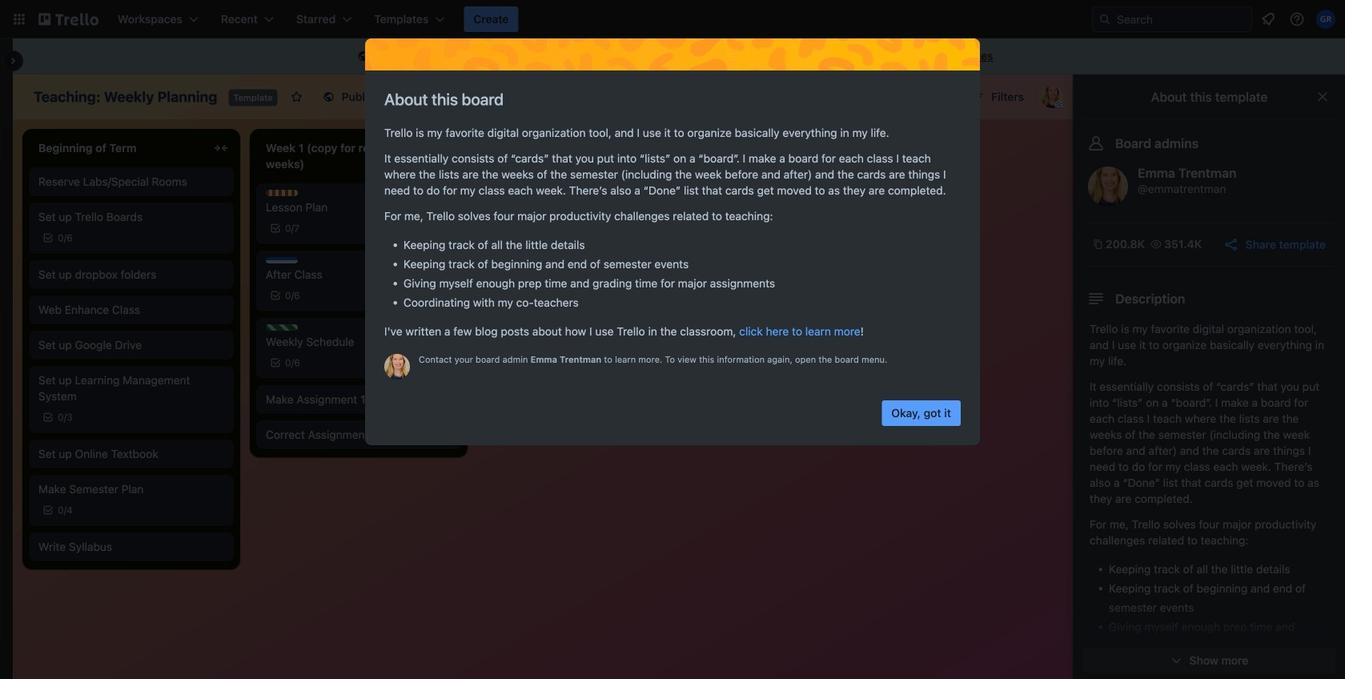 Task type: vqa. For each thing, say whether or not it's contained in the screenshot.
leftmost Collapse list icon
yes



Task type: describe. For each thing, give the bounding box(es) containing it.
color: green, title: none image
[[266, 324, 298, 331]]

1 horizontal spatial emma trentman (emmatrentman) image
[[1088, 167, 1128, 207]]

open information menu image
[[1289, 11, 1305, 27]]

Search field
[[1092, 6, 1253, 32]]

0 horizontal spatial emma trentman (emmatrentman) image
[[1041, 86, 1064, 108]]

0 notifications image
[[1259, 10, 1278, 29]]

star or unstar board image
[[290, 90, 303, 103]]



Task type: locate. For each thing, give the bounding box(es) containing it.
sm image
[[355, 49, 371, 65]]

2 collapse list image from the left
[[666, 139, 686, 158]]

1 horizontal spatial collapse list image
[[666, 139, 686, 158]]

0 horizontal spatial collapse list image
[[439, 139, 458, 158]]

primary element
[[0, 0, 1345, 38]]

0 vertical spatial emma trentman (emmatrentman) image
[[1041, 86, 1064, 108]]

greg robinson (gregrobinson96) image
[[1317, 10, 1336, 29]]

color: blue, title: none image
[[266, 257, 298, 263]]

emma trentman (emmatrentman) image
[[384, 354, 410, 380]]

color: orange, title: none image
[[266, 190, 298, 196]]

search image
[[1099, 13, 1112, 26]]

collapse list image
[[211, 139, 231, 158]]

1 collapse list image from the left
[[439, 139, 458, 158]]

1 vertical spatial emma trentman (emmatrentman) image
[[1088, 167, 1128, 207]]

emma trentman (emmatrentman) image
[[1041, 86, 1064, 108], [1088, 167, 1128, 207]]

Board name text field
[[26, 84, 225, 110]]

collapse list image
[[439, 139, 458, 158], [666, 139, 686, 158]]



